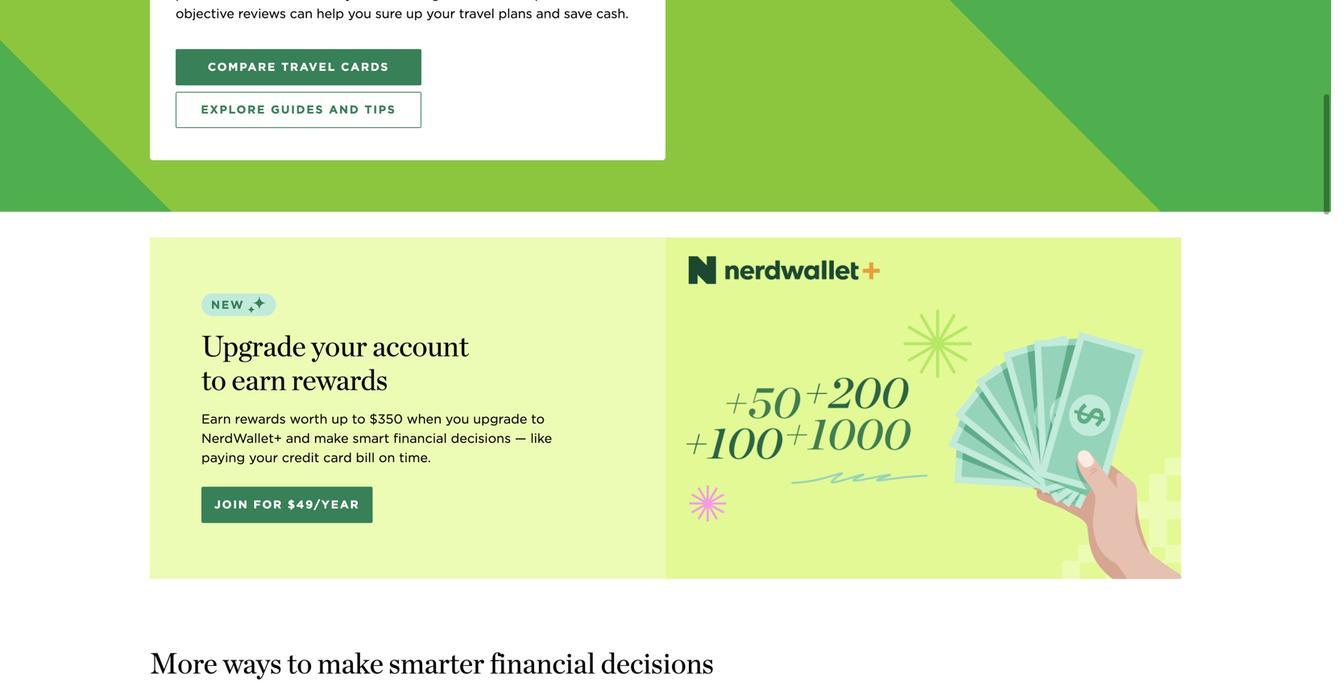 Task type: locate. For each thing, give the bounding box(es) containing it.
rewards
[[292, 363, 388, 397], [235, 411, 286, 427]]

and up credit
[[286, 431, 310, 447]]

0 horizontal spatial and
[[286, 431, 310, 447]]

and left tips
[[329, 103, 360, 117]]

0 horizontal spatial decisions
[[451, 431, 511, 447]]

1 vertical spatial decisions
[[601, 646, 714, 681]]

your
[[311, 329, 367, 364], [249, 450, 278, 466]]

0 horizontal spatial financial
[[393, 431, 447, 447]]

upgrade
[[473, 411, 527, 427]]

account
[[372, 329, 469, 364]]

rewards up nerdwallet+
[[235, 411, 286, 427]]

0 vertical spatial rewards
[[292, 363, 388, 397]]

you
[[446, 411, 469, 427]]

to up like
[[531, 411, 545, 427]]

rewards inside upgrade your account to earn rewards
[[292, 363, 388, 397]]

guides
[[271, 103, 324, 117]]

rewards inside earn rewards worth up to $350 when you upgrade to nerdwallet+ and make smart financial decisions — like paying your credit card bill on time.
[[235, 411, 286, 427]]

1 vertical spatial your
[[249, 450, 278, 466]]

join for $49/year
[[214, 498, 360, 512]]

cards
[[341, 60, 389, 74]]

for
[[253, 498, 283, 512]]

to up 'earn' at bottom
[[201, 363, 226, 397]]

earn rewards worth up to $350 when you upgrade to nerdwallet+ and make smart financial decisions — like paying your credit card bill on time.
[[201, 411, 552, 466]]

time.
[[399, 450, 431, 466]]

compare travel cards link
[[176, 49, 421, 85]]

upgrade your account to earn rewards
[[201, 329, 469, 397]]

ways
[[223, 646, 282, 681]]

explore guides and tips
[[201, 103, 396, 117]]

earn
[[232, 363, 286, 397]]

rewards up up
[[292, 363, 388, 397]]

0 horizontal spatial rewards
[[235, 411, 286, 427]]

upgrade
[[201, 329, 306, 364]]

1 horizontal spatial your
[[311, 329, 367, 364]]

1 vertical spatial and
[[286, 431, 310, 447]]

1 vertical spatial financial
[[490, 646, 596, 681]]

your down nerdwallet+
[[249, 450, 278, 466]]

0 vertical spatial your
[[311, 329, 367, 364]]

to inside upgrade your account to earn rewards
[[201, 363, 226, 397]]

compare travel cards
[[208, 60, 389, 74]]

smarter
[[389, 646, 484, 681]]

to
[[201, 363, 226, 397], [352, 411, 366, 427], [531, 411, 545, 427], [287, 646, 312, 681]]

decisions inside earn rewards worth up to $350 when you upgrade to nerdwallet+ and make smart financial decisions — like paying your credit card bill on time.
[[451, 431, 511, 447]]

decisions
[[451, 431, 511, 447], [601, 646, 714, 681]]

1 horizontal spatial rewards
[[292, 363, 388, 397]]

0 vertical spatial decisions
[[451, 431, 511, 447]]

make
[[314, 431, 349, 447], [318, 646, 384, 681]]

tips
[[365, 103, 396, 117]]

1 vertical spatial rewards
[[235, 411, 286, 427]]

financial
[[393, 431, 447, 447], [490, 646, 596, 681]]

paying
[[201, 450, 245, 466]]

and
[[329, 103, 360, 117], [286, 431, 310, 447]]

0 horizontal spatial your
[[249, 450, 278, 466]]

explore
[[201, 103, 266, 117]]

make inside earn rewards worth up to $350 when you upgrade to nerdwallet+ and make smart financial decisions — like paying your credit card bill on time.
[[314, 431, 349, 447]]

0 vertical spatial financial
[[393, 431, 447, 447]]

0 vertical spatial make
[[314, 431, 349, 447]]

1 horizontal spatial financial
[[490, 646, 596, 681]]

0 vertical spatial and
[[329, 103, 360, 117]]

your up up
[[311, 329, 367, 364]]



Task type: vqa. For each thing, say whether or not it's contained in the screenshot.
compare
yes



Task type: describe. For each thing, give the bounding box(es) containing it.
to right up
[[352, 411, 366, 427]]

join for $49/year link
[[201, 487, 373, 523]]

on
[[379, 450, 395, 466]]

1 horizontal spatial decisions
[[601, 646, 714, 681]]

1 vertical spatial make
[[318, 646, 384, 681]]

—
[[515, 431, 527, 447]]

new
[[211, 298, 245, 312]]

more
[[150, 646, 217, 681]]

explore guides and tips link
[[176, 92, 421, 128]]

your inside upgrade your account to earn rewards
[[311, 329, 367, 364]]

like
[[531, 431, 552, 447]]

more ways to make smarter financial decisions
[[150, 646, 714, 681]]

up
[[332, 411, 348, 427]]

$350
[[370, 411, 403, 427]]

credit
[[282, 450, 319, 466]]

to right ways
[[287, 646, 312, 681]]

join
[[214, 498, 249, 512]]

and inside earn rewards worth up to $350 when you upgrade to nerdwallet+ and make smart financial decisions — like paying your credit card bill on time.
[[286, 431, 310, 447]]

nerdwallet+
[[201, 431, 282, 447]]

worth
[[290, 411, 328, 427]]

when
[[407, 411, 442, 427]]

financial inside earn rewards worth up to $350 when you upgrade to nerdwallet+ and make smart financial decisions — like paying your credit card bill on time.
[[393, 431, 447, 447]]

compare
[[208, 60, 277, 74]]

earn
[[201, 411, 231, 427]]

$49/year
[[288, 498, 360, 512]]

1 horizontal spatial and
[[329, 103, 360, 117]]

bill
[[356, 450, 375, 466]]

smart
[[353, 431, 389, 447]]

card
[[323, 450, 352, 466]]

your inside earn rewards worth up to $350 when you upgrade to nerdwallet+ and make smart financial decisions — like paying your credit card bill on time.
[[249, 450, 278, 466]]

travel
[[281, 60, 336, 74]]



